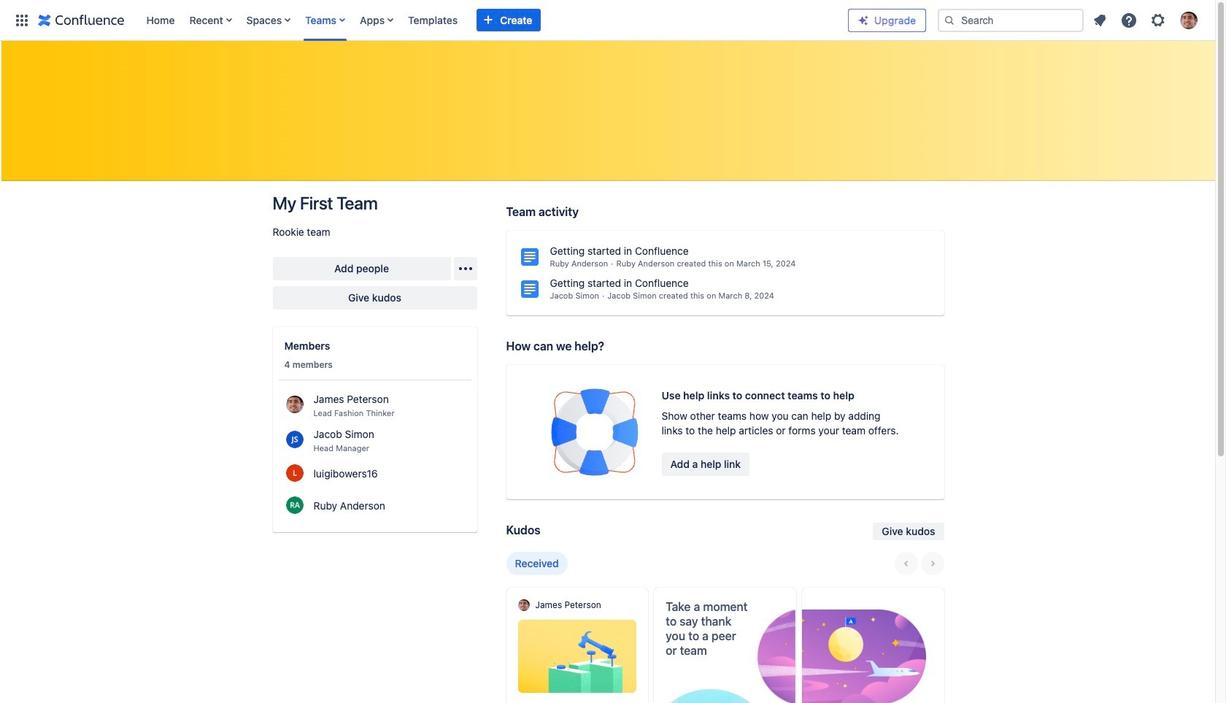 Task type: vqa. For each thing, say whether or not it's contained in the screenshot.
ABAP
no



Task type: locate. For each thing, give the bounding box(es) containing it.
banner
[[0, 0, 1216, 41]]

1 horizontal spatial list
[[1087, 7, 1207, 33]]

list
[[139, 0, 849, 41], [1087, 7, 1207, 33]]

confluence image
[[38, 11, 125, 29], [38, 11, 125, 29]]

left image
[[898, 555, 915, 573]]

0 vertical spatial more information about this user image
[[286, 395, 303, 413]]

settings icon image
[[1150, 11, 1168, 29]]

premium image
[[858, 14, 870, 26]]

group
[[895, 552, 945, 576]]

help icon image
[[1121, 11, 1139, 29]]

1 vertical spatial more information about this user image
[[286, 464, 303, 482]]

3 more information about this user image from the top
[[286, 496, 303, 514]]

right image
[[924, 555, 942, 573]]

0 horizontal spatial list
[[139, 0, 849, 41]]

2 vertical spatial more information about this user image
[[286, 496, 303, 514]]

None search field
[[938, 8, 1085, 32]]

more information about this user image
[[286, 395, 303, 413], [286, 464, 303, 482], [286, 496, 303, 514]]



Task type: describe. For each thing, give the bounding box(es) containing it.
1 more information about this user image from the top
[[286, 395, 303, 413]]

global element
[[9, 0, 849, 41]]

2 more information about this user image from the top
[[286, 464, 303, 482]]

list for appswitcher icon
[[139, 0, 849, 41]]

actions image
[[457, 260, 474, 278]]

appswitcher icon image
[[13, 11, 31, 29]]

Search field
[[938, 8, 1085, 32]]

search image
[[944, 14, 956, 26]]

your profile and preferences image
[[1181, 11, 1198, 29]]

more information about this user image
[[286, 431, 303, 448]]

list for premium image
[[1087, 7, 1207, 33]]

notification icon image
[[1092, 11, 1109, 29]]



